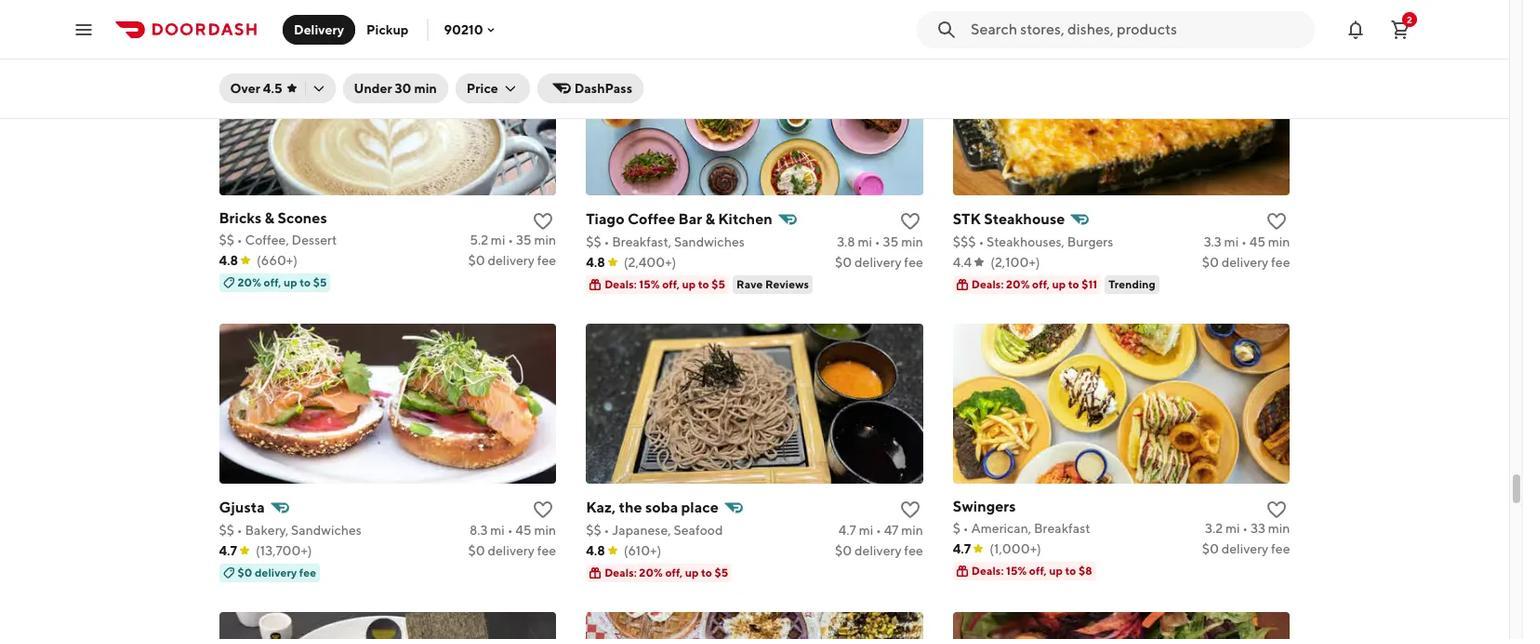Task type: describe. For each thing, give the bounding box(es) containing it.
min inside button
[[414, 81, 437, 96]]

deals: 20% off, up to $11
[[972, 278, 1098, 291]]

delivery for 5.2
[[488, 253, 535, 268]]

price button
[[456, 74, 530, 103]]

0 horizontal spatial 20%
[[238, 276, 261, 290]]

$​0 down 3.2
[[1203, 542, 1220, 557]]

mi right 3.2
[[1226, 521, 1241, 536]]

kitchen
[[718, 211, 773, 228]]

$$ down bricks
[[219, 233, 234, 248]]

up for deals: 20% off, up to $5
[[685, 566, 699, 580]]

$​0 delivery fee down "5.2 mi • 35 min"
[[468, 253, 557, 268]]

bar
[[679, 211, 703, 228]]

3.8
[[837, 235, 856, 250]]

4.7 for 8.3 mi • 45 min
[[219, 544, 237, 559]]

up for deals: 20% off, up to $11
[[1053, 278, 1066, 291]]

click to add this store to your saved list image left tiago
[[532, 211, 555, 233]]

delivery button
[[283, 14, 355, 44]]

breakfast
[[1035, 521, 1091, 536]]

4.8 for tiago coffee bar & kitchen
[[586, 255, 605, 270]]

deals: for deals: 15% off, up to $8
[[972, 564, 1004, 578]]

seafood
[[674, 523, 723, 538]]

delivery for 3.2
[[1222, 542, 1269, 557]]

deals: for deals: 15% off, up to $5
[[605, 278, 637, 291]]

5.2 mi • 35 min
[[470, 233, 557, 248]]

$11
[[1082, 278, 1098, 291]]

$​0 for gjusta
[[468, 544, 485, 559]]

$5 down dessert
[[313, 276, 327, 290]]

fee for 5.2 mi • 35 min
[[537, 253, 557, 268]]

• down bricks
[[237, 233, 243, 248]]

trending
[[1109, 278, 1156, 291]]

(1,000+)
[[990, 542, 1042, 557]]

american,
[[972, 521, 1032, 536]]

5.2
[[470, 233, 489, 248]]

delivery for 3.3
[[1222, 255, 1269, 270]]

4.5
[[263, 81, 282, 96]]

off, for deals: 15% off, up to $5
[[663, 278, 680, 291]]

under 30 min button
[[343, 74, 448, 103]]

min for 4.7 mi • 47 min
[[902, 523, 924, 538]]

$5 for deals: 20% off, up to $5
[[715, 566, 729, 580]]

coffee
[[628, 211, 676, 228]]

dashpass button
[[537, 74, 644, 103]]

fee down (13,700+)
[[299, 566, 316, 580]]

over
[[230, 81, 260, 96]]

Store search: begin typing to search for stores available on DoorDash text field
[[971, 19, 1304, 40]]

• right 3.3
[[1242, 235, 1247, 250]]

2 button
[[1383, 11, 1420, 48]]

min for 3.8 mi • 35 min
[[902, 235, 924, 250]]

off, for deals: 15% off, up to $8
[[1030, 564, 1047, 578]]

japanese,
[[612, 523, 671, 538]]

scones
[[278, 210, 327, 227]]

$$ • breakfast, sandwiches
[[586, 235, 745, 250]]

deals: 15% off, up to $5
[[605, 278, 726, 291]]

1 horizontal spatial &
[[706, 211, 715, 228]]

$5 for deals: 15% off, up to $5
[[712, 278, 726, 291]]

sandwiches for tiago coffee bar & kitchen
[[674, 235, 745, 250]]

fee for 3.8 mi • 35 min
[[905, 255, 924, 270]]

kaz,
[[586, 499, 616, 517]]

15% for deals: 15% off, up to $8
[[1007, 564, 1027, 578]]

35 for 3.8 mi • 35 min
[[883, 235, 899, 250]]

$​0 for tiago coffee bar & kitchen
[[836, 255, 852, 270]]

place
[[681, 499, 719, 517]]

tiago coffee bar & kitchen
[[586, 211, 773, 228]]

min for 5.2 mi • 35 min
[[534, 233, 557, 248]]

• down 'gjusta'
[[237, 523, 243, 538]]

mi for tiago coffee bar & kitchen
[[858, 235, 873, 250]]

click to add this store to your saved list image for 33
[[1267, 499, 1289, 521]]

to for deals: 20% off, up to $11
[[1069, 278, 1080, 291]]

click to add this store to your saved list image for gjusta
[[532, 499, 555, 521]]

dessert
[[292, 233, 337, 248]]

fee for 3.3 mi • 45 min
[[1272, 255, 1291, 270]]

$​0 down 5.2
[[468, 253, 485, 268]]

1 horizontal spatial 4.7
[[839, 523, 857, 538]]

off, for deals: 20% off, up to $5
[[666, 566, 683, 580]]

• left 47
[[876, 523, 882, 538]]

to for deals: 15% off, up to $5
[[699, 278, 710, 291]]

tiago
[[586, 211, 625, 228]]

up for deals: 15% off, up to $5
[[682, 278, 696, 291]]

the
[[619, 499, 643, 517]]

to for deals: 20% off, up to $5
[[702, 566, 713, 580]]

delivery down (13,700+)
[[255, 566, 297, 580]]

(660+)
[[257, 253, 298, 268]]

mi for gjusta
[[491, 523, 505, 538]]

• down tiago
[[604, 235, 610, 250]]

deals: for deals: 20% off, up to $5
[[605, 566, 637, 580]]

2
[[1408, 13, 1413, 25]]

15% for deals: 15% off, up to $5
[[639, 278, 660, 291]]

up for deals: 15% off, up to $8
[[1050, 564, 1063, 578]]

• right 8.3 at bottom left
[[508, 523, 513, 538]]

$$ • bakery, sandwiches
[[219, 523, 362, 538]]

$​0 for kaz, the soba place
[[836, 544, 852, 559]]

over 4.5
[[230, 81, 282, 96]]

click to add this store to your saved list image for tiago coffee bar & kitchen
[[900, 211, 922, 233]]

off, for deals: 20% off, up to $11
[[1033, 278, 1050, 291]]

$ • american, breakfast
[[953, 521, 1091, 536]]

stk
[[953, 211, 981, 228]]

$0
[[238, 566, 252, 580]]

rave
[[737, 278, 763, 291]]

$​0 for stk steakhouse
[[1203, 255, 1220, 270]]

• down kaz,
[[604, 523, 610, 538]]

$​0 delivery fee for tiago coffee bar & kitchen
[[836, 255, 924, 270]]

• right $$$
[[979, 235, 985, 250]]

$8
[[1079, 564, 1093, 578]]

delivery
[[294, 22, 344, 37]]

(2,400+)
[[624, 255, 677, 270]]

fee for 3.2 mi • 33 min
[[1272, 542, 1291, 557]]

8.3 mi • 45 min
[[470, 523, 557, 538]]

steakhouse
[[985, 211, 1066, 228]]



Task type: locate. For each thing, give the bounding box(es) containing it.
coffee,
[[245, 233, 289, 248]]

0 horizontal spatial &
[[265, 210, 275, 227]]

1 vertical spatial 15%
[[1007, 564, 1027, 578]]

min for 8.3 mi • 45 min
[[534, 523, 557, 538]]

(2,100+)
[[991, 255, 1041, 270]]

price
[[467, 81, 498, 96]]

4.8 down tiago
[[586, 255, 605, 270]]

• right $
[[964, 521, 969, 536]]

to left rave
[[699, 278, 710, 291]]

pickup
[[367, 22, 409, 37]]

3.3 mi • 45 min
[[1205, 235, 1291, 250]]

$​0 delivery fee down 3.3 mi • 45 min
[[1203, 255, 1291, 270]]

fee down 8.3 mi • 45 min on the left of the page
[[537, 544, 557, 559]]

&
[[265, 210, 275, 227], [706, 211, 715, 228]]

steakhouses,
[[987, 235, 1065, 250]]

(13,700+)
[[256, 544, 312, 559]]

sandwiches down bar
[[674, 235, 745, 250]]

click to add this store to your saved list image up 8.3 mi • 45 min on the left of the page
[[532, 499, 555, 521]]

sandwiches up (13,700+)
[[291, 523, 362, 538]]

$$ for gjusta
[[219, 523, 234, 538]]

off,
[[264, 276, 281, 290], [663, 278, 680, 291], [1033, 278, 1050, 291], [1030, 564, 1047, 578], [666, 566, 683, 580]]

min right 30
[[414, 81, 437, 96]]

off, down (2,100+)
[[1033, 278, 1050, 291]]

4.7 down 'gjusta'
[[219, 544, 237, 559]]

delivery down 3.3 mi • 45 min
[[1222, 255, 1269, 270]]

mi left 47
[[859, 523, 874, 538]]

$​0
[[468, 253, 485, 268], [836, 255, 852, 270], [1203, 255, 1220, 270], [1203, 542, 1220, 557], [468, 544, 485, 559], [836, 544, 852, 559]]

$​0 delivery fee down 8.3 mi • 45 min on the left of the page
[[468, 544, 557, 559]]

0 vertical spatial click to add this store to your saved list image
[[1267, 211, 1289, 233]]

click to add this store to your saved list image for 45
[[1267, 211, 1289, 233]]

$​0 delivery fee
[[468, 253, 557, 268], [836, 255, 924, 270], [1203, 255, 1291, 270], [1203, 542, 1291, 557], [468, 544, 557, 559], [836, 544, 924, 559]]

45 right 3.3
[[1250, 235, 1266, 250]]

4.7 left 47
[[839, 523, 857, 538]]

click to add this store to your saved list image up 3.8 mi • 35 min
[[900, 211, 922, 233]]

45 for gjusta
[[516, 523, 532, 538]]

$5 down 'seafood'
[[715, 566, 729, 580]]

•
[[237, 233, 243, 248], [508, 233, 514, 248], [604, 235, 610, 250], [875, 235, 881, 250], [979, 235, 985, 250], [1242, 235, 1247, 250], [964, 521, 969, 536], [1243, 521, 1249, 536], [237, 523, 243, 538], [508, 523, 513, 538], [604, 523, 610, 538], [876, 523, 882, 538]]

1 vertical spatial 45
[[516, 523, 532, 538]]

35 for 5.2 mi • 35 min
[[516, 233, 532, 248]]

3.8 mi • 35 min
[[837, 235, 924, 250]]

min
[[414, 81, 437, 96], [534, 233, 557, 248], [902, 235, 924, 250], [1269, 235, 1291, 250], [1269, 521, 1291, 536], [534, 523, 557, 538], [902, 523, 924, 538]]

fee down 3.3 mi • 45 min
[[1272, 255, 1291, 270]]

min right 3.3
[[1269, 235, 1291, 250]]

3.2 mi • 33 min
[[1206, 521, 1291, 536]]

2 horizontal spatial 20%
[[1007, 278, 1030, 291]]

mi right 3.8 at top
[[858, 235, 873, 250]]

2 click to add this store to your saved list image from the top
[[1267, 499, 1289, 521]]

45
[[1250, 235, 1266, 250], [516, 523, 532, 538]]

stk steakhouse
[[953, 211, 1066, 228]]

1 horizontal spatial 15%
[[1007, 564, 1027, 578]]

off, down (2,400+)
[[663, 278, 680, 291]]

swingers
[[953, 498, 1017, 516]]

under 30 min
[[354, 81, 437, 96]]

$$ • coffee, dessert
[[219, 233, 337, 248]]

open menu image
[[73, 18, 95, 40]]

15%
[[639, 278, 660, 291], [1007, 564, 1027, 578]]

min for 3.3 mi • 45 min
[[1269, 235, 1291, 250]]

delivery down 3.2 mi • 33 min
[[1222, 542, 1269, 557]]

delivery for 8.3
[[488, 544, 535, 559]]

4.8 for kaz, the soba place
[[586, 544, 605, 559]]

20% for deals: 20% off, up to $11
[[1007, 278, 1030, 291]]

delivery down 3.8 mi • 35 min
[[855, 255, 902, 270]]

bricks & scones
[[219, 210, 327, 227]]

click to add this store to your saved list image for kaz, the soba place
[[900, 499, 922, 521]]

90210 button
[[444, 22, 498, 37]]

min left $$$
[[902, 235, 924, 250]]

dashpass
[[575, 81, 633, 96]]

0 vertical spatial 45
[[1250, 235, 1266, 250]]

$$ • japanese, seafood
[[586, 523, 723, 538]]

off, down $$ • japanese, seafood
[[666, 566, 683, 580]]

mi
[[491, 233, 506, 248], [858, 235, 873, 250], [1225, 235, 1239, 250], [1226, 521, 1241, 536], [491, 523, 505, 538], [859, 523, 874, 538]]

min right 8.3 at bottom left
[[534, 523, 557, 538]]

33
[[1251, 521, 1266, 536]]

burgers
[[1068, 235, 1114, 250]]

• left the "33"
[[1243, 521, 1249, 536]]

$5 left rave
[[712, 278, 726, 291]]

click to add this store to your saved list image
[[1267, 211, 1289, 233], [1267, 499, 1289, 521]]

$​0 delivery fee down 3.2 mi • 33 min
[[1203, 542, 1291, 557]]

deals: for deals: 20% off, up to $11
[[972, 278, 1004, 291]]

under
[[354, 81, 392, 96]]

soba
[[646, 499, 678, 517]]

deals: down (1,000+)
[[972, 564, 1004, 578]]

$​0 delivery fee for stk steakhouse
[[1203, 255, 1291, 270]]

1 click to add this store to your saved list image from the top
[[1267, 211, 1289, 233]]

delivery for 4.7
[[855, 544, 902, 559]]

0 horizontal spatial 15%
[[639, 278, 660, 291]]

45 right 8.3 at bottom left
[[516, 523, 532, 538]]

1 horizontal spatial 45
[[1250, 235, 1266, 250]]

1 vertical spatial click to add this store to your saved list image
[[1267, 499, 1289, 521]]

mi for stk steakhouse
[[1225, 235, 1239, 250]]

20% off, up to $5
[[238, 276, 327, 290]]

off, down (660+)
[[264, 276, 281, 290]]

notification bell image
[[1345, 18, 1368, 40]]

to left $8
[[1066, 564, 1077, 578]]

min for 3.2 mi • 33 min
[[1269, 521, 1291, 536]]

4.8
[[219, 253, 238, 268], [586, 255, 605, 270], [586, 544, 605, 559]]

to
[[300, 276, 311, 290], [699, 278, 710, 291], [1069, 278, 1080, 291], [1066, 564, 1077, 578], [702, 566, 713, 580]]

20% for deals: 20% off, up to $5
[[639, 566, 663, 580]]

gjusta
[[219, 499, 265, 517]]

0 horizontal spatial 4.7
[[219, 544, 237, 559]]

• right 5.2
[[508, 233, 514, 248]]

deals:
[[605, 278, 637, 291], [972, 278, 1004, 291], [972, 564, 1004, 578], [605, 566, 637, 580]]

8.3
[[470, 523, 488, 538]]

$​0 delivery fee down 3.8 mi • 35 min
[[836, 255, 924, 270]]

mi right 3.3
[[1225, 235, 1239, 250]]

delivery for 3.8
[[855, 255, 902, 270]]

rave reviews
[[737, 278, 809, 291]]

$​0 down 8.3 at bottom left
[[468, 544, 485, 559]]

click to add this store to your saved list image up 4.7 mi • 47 min
[[900, 499, 922, 521]]

fee for 8.3 mi • 45 min
[[537, 544, 557, 559]]

sandwiches
[[674, 235, 745, 250], [291, 523, 362, 538]]

• right 3.8 at top
[[875, 235, 881, 250]]

mi right 8.3 at bottom left
[[491, 523, 505, 538]]

mi right 5.2
[[491, 233, 506, 248]]

delivery down 4.7 mi • 47 min
[[855, 544, 902, 559]]

click to add this store to your saved list image up 3.3 mi • 45 min
[[1267, 211, 1289, 233]]

4.7
[[839, 523, 857, 538], [953, 542, 972, 557], [219, 544, 237, 559]]

4.8 down kaz,
[[586, 544, 605, 559]]

& up the coffee,
[[265, 210, 275, 227]]

1 horizontal spatial 20%
[[639, 566, 663, 580]]

delivery down "5.2 mi • 35 min"
[[488, 253, 535, 268]]

deals: down (610+)
[[605, 566, 637, 580]]

click to add this store to your saved list image right the "33"
[[1267, 499, 1289, 521]]

deals: down (2,400+)
[[605, 278, 637, 291]]

over 4.5 button
[[219, 74, 335, 103]]

35 right 5.2
[[516, 233, 532, 248]]

fee down 4.7 mi • 47 min
[[905, 544, 924, 559]]

fee for 4.7 mi • 47 min
[[905, 544, 924, 559]]

min right 5.2
[[534, 233, 557, 248]]

1 vertical spatial sandwiches
[[291, 523, 362, 538]]

2 horizontal spatial 4.7
[[953, 542, 972, 557]]

3.2
[[1206, 521, 1224, 536]]

to down dessert
[[300, 276, 311, 290]]

$$ for tiago coffee bar & kitchen
[[586, 235, 602, 250]]

up down (660+)
[[284, 276, 297, 290]]

to down 'seafood'
[[702, 566, 713, 580]]

$$ down kaz,
[[586, 523, 602, 538]]

$​0 delivery fee for kaz, the soba place
[[836, 544, 924, 559]]

click to add this store to your saved list image
[[532, 211, 555, 233], [900, 211, 922, 233], [532, 499, 555, 521], [900, 499, 922, 521]]

4.4
[[953, 255, 972, 270]]

$​0 down 4.7 mi • 47 min
[[836, 544, 852, 559]]

35
[[516, 233, 532, 248], [883, 235, 899, 250]]

& right bar
[[706, 211, 715, 228]]

$​0 down 3.8 at top
[[836, 255, 852, 270]]

deals: 20% off, up to $5
[[605, 566, 729, 580]]

15% down (1,000+)
[[1007, 564, 1027, 578]]

delivery down 8.3 mi • 45 min on the left of the page
[[488, 544, 535, 559]]

$​0 delivery fee for gjusta
[[468, 544, 557, 559]]

$5
[[313, 276, 327, 290], [712, 278, 726, 291], [715, 566, 729, 580]]

3.3
[[1205, 235, 1222, 250]]

$​0 down 3.3
[[1203, 255, 1220, 270]]

$$ for kaz, the soba place
[[586, 523, 602, 538]]

4.7 mi • 47 min
[[839, 523, 924, 538]]

up left $11 at the right top
[[1053, 278, 1066, 291]]

0 horizontal spatial 35
[[516, 233, 532, 248]]

1 horizontal spatial 35
[[883, 235, 899, 250]]

90210
[[444, 22, 483, 37]]

0 vertical spatial sandwiches
[[674, 235, 745, 250]]

47
[[885, 523, 899, 538]]

4.7 for 3.2 mi • 33 min
[[953, 542, 972, 557]]

sandwiches for gjusta
[[291, 523, 362, 538]]

(610+)
[[624, 544, 662, 559]]

0 vertical spatial 15%
[[639, 278, 660, 291]]

20% down (660+)
[[238, 276, 261, 290]]

delivery
[[488, 253, 535, 268], [855, 255, 902, 270], [1222, 255, 1269, 270], [1222, 542, 1269, 557], [488, 544, 535, 559], [855, 544, 902, 559], [255, 566, 297, 580]]

up left $8
[[1050, 564, 1063, 578]]

$$
[[219, 233, 234, 248], [586, 235, 602, 250], [219, 523, 234, 538], [586, 523, 602, 538]]

min right the "33"
[[1269, 521, 1291, 536]]

breakfast,
[[612, 235, 672, 250]]

bricks
[[219, 210, 262, 227]]

15% down (2,400+)
[[639, 278, 660, 291]]

bakery,
[[245, 523, 289, 538]]

fee
[[537, 253, 557, 268], [905, 255, 924, 270], [1272, 255, 1291, 270], [1272, 542, 1291, 557], [537, 544, 557, 559], [905, 544, 924, 559], [299, 566, 316, 580]]

pickup button
[[355, 14, 420, 44]]

0 horizontal spatial 45
[[516, 523, 532, 538]]

35 right 3.8 at top
[[883, 235, 899, 250]]

fee down "5.2 mi • 35 min"
[[537, 253, 557, 268]]

reviews
[[766, 278, 809, 291]]

20% down (610+)
[[639, 566, 663, 580]]

$​0 delivery fee down 4.7 mi • 47 min
[[836, 544, 924, 559]]

1 horizontal spatial sandwiches
[[674, 235, 745, 250]]

$$$ • steakhouses, burgers
[[953, 235, 1114, 250]]

4.7 down $
[[953, 542, 972, 557]]

fee down 3.8 mi • 35 min
[[905, 255, 924, 270]]

to for deals: 15% off, up to $8
[[1066, 564, 1077, 578]]

$$ down tiago
[[586, 235, 602, 250]]

$0 delivery fee
[[238, 566, 316, 580]]

min right 47
[[902, 523, 924, 538]]

30
[[395, 81, 412, 96]]

20% down (2,100+)
[[1007, 278, 1030, 291]]

fee down 3.2 mi • 33 min
[[1272, 542, 1291, 557]]

deals: down 4.4
[[972, 278, 1004, 291]]

4.8 down bricks
[[219, 253, 238, 268]]

kaz, the soba place
[[586, 499, 719, 517]]

$$$
[[953, 235, 977, 250]]

deals: 15% off, up to $8
[[972, 564, 1093, 578]]

45 for stk steakhouse
[[1250, 235, 1266, 250]]

mi for kaz, the soba place
[[859, 523, 874, 538]]

3 items, open order cart image
[[1390, 18, 1412, 40]]

up down $$ • breakfast, sandwiches
[[682, 278, 696, 291]]

up down 'seafood'
[[685, 566, 699, 580]]

to left $11 at the right top
[[1069, 278, 1080, 291]]

20%
[[238, 276, 261, 290], [1007, 278, 1030, 291], [639, 566, 663, 580]]

off, down (1,000+)
[[1030, 564, 1047, 578]]

$
[[953, 521, 961, 536]]

0 horizontal spatial sandwiches
[[291, 523, 362, 538]]



Task type: vqa. For each thing, say whether or not it's contained in the screenshot.
"to" in the Flat White 7oz. A double shot (2oz) of our single-origin espresso with 5oz of milk. Compared to a cappuccino, a flat white will have less foam. Alternative milk options are available.
no



